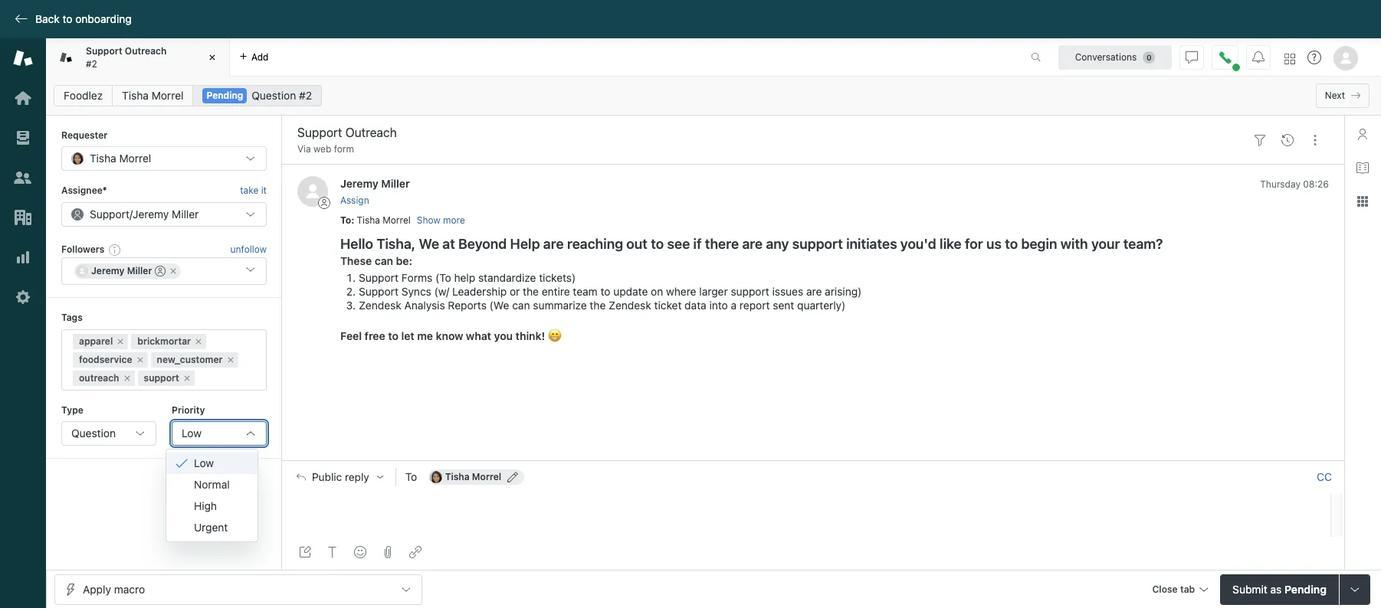 Task type: vqa. For each thing, say whether or not it's contained in the screenshot.
leftmost Zendesk
yes



Task type: describe. For each thing, give the bounding box(es) containing it.
1 horizontal spatial pending
[[1285, 583, 1327, 596]]

(w/
[[434, 285, 449, 298]]

be:
[[396, 255, 412, 268]]

sent
[[773, 299, 794, 312]]

add button
[[230, 38, 278, 76]]

assignee*
[[61, 185, 107, 197]]

add attachment image
[[382, 547, 394, 559]]

if
[[693, 236, 702, 252]]

conversations button
[[1059, 45, 1172, 69]]

arising)
[[825, 285, 862, 298]]

add
[[251, 51, 269, 62]]

close image
[[205, 50, 220, 65]]

apply macro
[[83, 583, 145, 596]]

public
[[312, 471, 342, 484]]

unfollow button
[[230, 243, 267, 257]]

or
[[510, 285, 520, 298]]

close tab button
[[1146, 575, 1214, 607]]

tisha morrel for to
[[445, 471, 501, 483]]

question for question #2
[[252, 89, 296, 102]]

close tab
[[1153, 584, 1195, 595]]

tisha,
[[377, 236, 416, 252]]

conversations
[[1075, 51, 1137, 62]]

😁️
[[548, 330, 562, 343]]

tisha morrel inside "link"
[[122, 89, 184, 102]]

miller inside 'assignee*' element
[[172, 208, 199, 221]]

apps image
[[1357, 195, 1369, 208]]

/
[[130, 208, 133, 221]]

standardize
[[478, 271, 536, 284]]

hello tisha, we at beyond help are reaching out to see if there are any support initiates you'd like for us to begin with your team? these can be: support forms (to help standardize tickets) support syncs (w/ leadership or the entire team to update on where larger support issues are arising) zendesk analysis reports (we can summarize the zendesk ticket data into a report sent quarterly)
[[340, 236, 1163, 312]]

back
[[35, 12, 60, 25]]

remove image right user is an agent icon
[[169, 267, 178, 276]]

1 vertical spatial support
[[731, 285, 769, 298]]

support inside support outreach #2
[[86, 45, 122, 57]]

unfollow
[[230, 244, 267, 255]]

add link (cmd k) image
[[409, 547, 422, 559]]

miller for jeremy miller
[[127, 265, 152, 277]]

apparel
[[79, 335, 113, 347]]

close
[[1153, 584, 1178, 595]]

2 horizontal spatial are
[[806, 285, 822, 298]]

take it
[[240, 185, 267, 197]]

cc
[[1317, 471, 1332, 484]]

me
[[417, 330, 433, 343]]

jeremy for jeremy miller
[[91, 265, 125, 277]]

entire
[[542, 285, 570, 298]]

question #2
[[252, 89, 312, 102]]

hide composer image
[[807, 455, 819, 467]]

to left let
[[388, 330, 399, 343]]

high option
[[166, 496, 257, 517]]

avatar image
[[297, 177, 328, 207]]

show more button
[[417, 214, 465, 228]]

jeremy miller
[[91, 265, 152, 277]]

we
[[419, 236, 439, 252]]

morrel inside tisha morrel "link"
[[152, 89, 184, 102]]

morrel left edit user icon
[[472, 471, 501, 483]]

knowledge image
[[1357, 162, 1369, 174]]

back to onboarding
[[35, 12, 132, 25]]

quarterly)
[[797, 299, 846, 312]]

filter image
[[1254, 134, 1266, 146]]

remove image for apparel
[[116, 337, 125, 346]]

low button
[[172, 422, 267, 446]]

to for to : tisha morrel show more
[[340, 214, 351, 226]]

morrel inside to : tisha morrel show more
[[383, 214, 411, 226]]

any
[[766, 236, 789, 252]]

leadership
[[452, 285, 507, 298]]

initiates
[[846, 236, 897, 252]]

zendesk support image
[[13, 48, 33, 68]]

2 horizontal spatial support
[[792, 236, 843, 252]]

edit user image
[[508, 472, 518, 483]]

events image
[[1282, 134, 1294, 146]]

next button
[[1316, 84, 1370, 108]]

to right us
[[1005, 236, 1018, 252]]

notifications image
[[1253, 51, 1265, 63]]

reports
[[448, 299, 487, 312]]

Subject field
[[294, 123, 1243, 142]]

priority
[[172, 404, 205, 416]]

to : tisha morrel show more
[[340, 214, 465, 226]]

let
[[401, 330, 415, 343]]

urgent option
[[166, 517, 257, 539]]

to right "out"
[[651, 236, 664, 252]]

tab containing support outreach
[[46, 38, 230, 77]]

0 vertical spatial the
[[523, 285, 539, 298]]

foodlez link
[[54, 85, 113, 107]]

submit as pending
[[1233, 583, 1327, 596]]

show
[[417, 215, 441, 226]]

assign button
[[340, 194, 369, 208]]

support outreach #2
[[86, 45, 167, 69]]

hello
[[340, 236, 373, 252]]

question for question
[[71, 427, 116, 440]]

question button
[[61, 422, 156, 446]]

tags
[[61, 312, 83, 324]]

know
[[436, 330, 463, 343]]

type
[[61, 404, 83, 416]]

beyond
[[458, 236, 507, 252]]

remove image for foodservice
[[135, 355, 145, 365]]

jeremy inside 'assignee*' element
[[133, 208, 169, 221]]

urgent
[[194, 521, 228, 534]]

low inside popup button
[[182, 427, 202, 440]]

to right 'team'
[[601, 285, 611, 298]]

draft mode image
[[299, 547, 311, 559]]

0 vertical spatial can
[[375, 255, 393, 268]]

followers
[[61, 244, 104, 255]]

moretisha@foodlez.com image
[[430, 471, 442, 484]]

#2 inside support outreach #2
[[86, 58, 97, 69]]

normal
[[194, 478, 230, 491]]

remove image for support
[[182, 374, 192, 383]]

pending inside "secondary" element
[[207, 90, 243, 101]]

like
[[940, 236, 962, 252]]

us
[[986, 236, 1002, 252]]

foodservice
[[79, 354, 132, 365]]

there
[[705, 236, 739, 252]]

insert emojis image
[[354, 547, 366, 559]]

feel free to let me know what you think! 😁️
[[340, 330, 562, 343]]

:
[[351, 214, 354, 226]]

priority list box
[[166, 449, 258, 542]]

larger
[[699, 285, 728, 298]]

via
[[297, 143, 311, 155]]

form
[[334, 143, 354, 155]]

outreach
[[79, 372, 119, 384]]

with
[[1061, 236, 1088, 252]]

data
[[685, 299, 707, 312]]

jeremy miller link
[[340, 177, 410, 190]]

take
[[240, 185, 259, 197]]

ticket actions image
[[1309, 134, 1322, 146]]



Task type: locate. For each thing, give the bounding box(es) containing it.
secondary element
[[46, 80, 1381, 111]]

free
[[365, 330, 385, 343]]

jeremy miller assign
[[340, 177, 410, 206]]

help
[[510, 236, 540, 252]]

are up quarterly)
[[806, 285, 822, 298]]

reply
[[345, 471, 369, 484]]

can left be:
[[375, 255, 393, 268]]

support inside 'assignee*' element
[[90, 208, 130, 221]]

jeremy inside option
[[91, 265, 125, 277]]

low up normal
[[194, 457, 214, 470]]

assignee* element
[[61, 202, 267, 227]]

1 vertical spatial pending
[[1285, 583, 1327, 596]]

remove image down new_customer
[[182, 374, 192, 383]]

miller left user is an agent icon
[[127, 265, 152, 277]]

zendesk down the "update"
[[609, 299, 651, 312]]

customer context image
[[1357, 128, 1369, 140]]

syncs
[[401, 285, 431, 298]]

tisha morrel right moretisha@foodlez.com image
[[445, 471, 501, 483]]

outreach
[[125, 45, 167, 57]]

support left syncs
[[359, 285, 399, 298]]

can
[[375, 255, 393, 268], [512, 299, 530, 312]]

tabs tab list
[[46, 38, 1015, 77]]

tisha right :
[[357, 214, 380, 226]]

format text image
[[327, 547, 339, 559]]

foodlez
[[64, 89, 103, 102]]

0 horizontal spatial support
[[144, 372, 179, 384]]

0 horizontal spatial miller
[[127, 265, 152, 277]]

to left moretisha@foodlez.com image
[[405, 471, 417, 484]]

1 horizontal spatial zendesk
[[609, 299, 651, 312]]

1 vertical spatial the
[[590, 299, 606, 312]]

to for to
[[405, 471, 417, 484]]

question down "add"
[[252, 89, 296, 102]]

tisha morrel down 'outreach' at the left
[[122, 89, 184, 102]]

as
[[1271, 583, 1282, 596]]

tab
[[46, 38, 230, 77]]

0 horizontal spatial zendesk
[[359, 299, 401, 312]]

Thursday 08:26 text field
[[1260, 179, 1329, 190]]

2 vertical spatial jeremy
[[91, 265, 125, 277]]

tisha inside to : tisha morrel show more
[[357, 214, 380, 226]]

miller right /
[[172, 208, 199, 221]]

tisha morrel down requester on the top of page
[[90, 152, 151, 165]]

0 horizontal spatial remove image
[[122, 374, 131, 383]]

back to onboarding link
[[0, 12, 139, 26]]

miller inside option
[[127, 265, 152, 277]]

public reply button
[[283, 461, 395, 494]]

to right the back
[[63, 12, 72, 25]]

remove image for brickmortar
[[194, 337, 203, 346]]

tisha down requester on the top of page
[[90, 152, 116, 165]]

views image
[[13, 128, 33, 148]]

pending down the close icon
[[207, 90, 243, 101]]

out
[[627, 236, 648, 252]]

question inside popup button
[[71, 427, 116, 440]]

to
[[340, 214, 351, 226], [405, 471, 417, 484]]

morrel up /
[[119, 152, 151, 165]]

feel
[[340, 330, 362, 343]]

#2 up foodlez
[[86, 58, 97, 69]]

2 vertical spatial miller
[[127, 265, 152, 277]]

2 horizontal spatial jeremy
[[340, 177, 379, 190]]

1 horizontal spatial support
[[731, 285, 769, 298]]

1 vertical spatial can
[[512, 299, 530, 312]]

public reply
[[312, 471, 369, 484]]

question inside "secondary" element
[[252, 89, 296, 102]]

tisha morrel link
[[112, 85, 194, 107]]

1 vertical spatial low
[[194, 457, 214, 470]]

to down assign button
[[340, 214, 351, 226]]

tisha
[[122, 89, 149, 102], [90, 152, 116, 165], [357, 214, 380, 226], [445, 471, 470, 483]]

0 horizontal spatial question
[[71, 427, 116, 440]]

jeremy miller option
[[74, 264, 181, 279]]

0 vertical spatial support
[[792, 236, 843, 252]]

begin
[[1021, 236, 1057, 252]]

1 remove image from the left
[[122, 374, 131, 383]]

get help image
[[1308, 51, 1322, 64]]

zendesk up the free
[[359, 299, 401, 312]]

info on adding followers image
[[109, 244, 121, 256]]

2 remove image from the left
[[182, 374, 192, 383]]

1 vertical spatial tisha morrel
[[90, 152, 151, 165]]

button displays agent's chat status as invisible. image
[[1186, 51, 1198, 63]]

jeremy down requester element
[[133, 208, 169, 221]]

#2 inside "secondary" element
[[299, 89, 312, 102]]

support down 'onboarding'
[[86, 45, 122, 57]]

0 vertical spatial pending
[[207, 90, 243, 101]]

0 vertical spatial jeremy
[[340, 177, 379, 190]]

your
[[1092, 236, 1120, 252]]

cc button
[[1317, 471, 1332, 484]]

low down priority
[[182, 427, 202, 440]]

remove image
[[122, 374, 131, 383], [182, 374, 192, 383]]

1 horizontal spatial are
[[742, 236, 763, 252]]

2 zendesk from the left
[[609, 299, 651, 312]]

to inside to : tisha morrel show more
[[340, 214, 351, 226]]

followers element
[[61, 258, 267, 285]]

remove image up the "foodservice"
[[116, 337, 125, 346]]

1 horizontal spatial miller
[[172, 208, 199, 221]]

remove image right outreach
[[122, 374, 131, 383]]

low inside option
[[194, 457, 214, 470]]

support
[[86, 45, 122, 57], [90, 208, 130, 221], [359, 271, 399, 284], [359, 285, 399, 298]]

1 horizontal spatial the
[[590, 299, 606, 312]]

these
[[340, 255, 372, 268]]

1 horizontal spatial jeremy
[[133, 208, 169, 221]]

update
[[613, 285, 648, 298]]

jeremy for jeremy miller assign
[[340, 177, 379, 190]]

new_customer
[[157, 354, 223, 365]]

tab
[[1180, 584, 1195, 595]]

morrel down 'outreach' at the left
[[152, 89, 184, 102]]

1 horizontal spatial #2
[[299, 89, 312, 102]]

to inside back to onboarding link
[[63, 12, 72, 25]]

normal option
[[166, 474, 257, 496]]

(to
[[435, 271, 451, 284]]

support down new_customer
[[144, 372, 179, 384]]

0 vertical spatial miller
[[381, 177, 410, 190]]

#2 up via
[[299, 89, 312, 102]]

(we
[[490, 299, 509, 312]]

apply
[[83, 583, 111, 596]]

via web form
[[297, 143, 354, 155]]

forms
[[401, 271, 433, 284]]

more
[[443, 215, 465, 226]]

support down these on the left top
[[359, 271, 399, 284]]

morrel inside requester element
[[119, 152, 151, 165]]

summarize
[[533, 299, 587, 312]]

where
[[666, 285, 696, 298]]

low option
[[166, 453, 257, 474]]

tisha down support outreach #2
[[122, 89, 149, 102]]

1 horizontal spatial question
[[252, 89, 296, 102]]

on
[[651, 285, 663, 298]]

help
[[454, 271, 475, 284]]

tisha morrel for requester
[[90, 152, 151, 165]]

question down type
[[71, 427, 116, 440]]

0 horizontal spatial the
[[523, 285, 539, 298]]

see
[[667, 236, 690, 252]]

tisha morrel
[[122, 89, 184, 102], [90, 152, 151, 165], [445, 471, 501, 483]]

0 vertical spatial question
[[252, 89, 296, 102]]

morrel up tisha,
[[383, 214, 411, 226]]

1 vertical spatial jeremy
[[133, 208, 169, 221]]

team
[[573, 285, 598, 298]]

can down or
[[512, 299, 530, 312]]

are right help
[[543, 236, 564, 252]]

support down assignee*
[[90, 208, 130, 221]]

tisha inside requester element
[[90, 152, 116, 165]]

question
[[252, 89, 296, 102], [71, 427, 116, 440]]

support
[[792, 236, 843, 252], [731, 285, 769, 298], [144, 372, 179, 384]]

thursday 08:26
[[1260, 179, 1329, 190]]

1 vertical spatial to
[[405, 471, 417, 484]]

jeremy inside jeremy miller assign
[[340, 177, 379, 190]]

miller up to : tisha morrel show more at the top left of the page
[[381, 177, 410, 190]]

support up report
[[731, 285, 769, 298]]

1 horizontal spatial can
[[512, 299, 530, 312]]

2 vertical spatial tisha morrel
[[445, 471, 501, 483]]

reporting image
[[13, 248, 33, 268]]

pending right as
[[1285, 583, 1327, 596]]

1 horizontal spatial remove image
[[182, 374, 192, 383]]

0 horizontal spatial are
[[543, 236, 564, 252]]

zendesk image
[[0, 607, 46, 609]]

take it button
[[240, 184, 267, 199]]

at
[[443, 236, 455, 252]]

remove image for new_customer
[[226, 355, 235, 365]]

zendesk products image
[[1285, 53, 1295, 64]]

remove image
[[169, 267, 178, 276], [116, 337, 125, 346], [194, 337, 203, 346], [135, 355, 145, 365], [226, 355, 235, 365]]

team?
[[1124, 236, 1163, 252]]

1 vertical spatial miller
[[172, 208, 199, 221]]

the down 'team'
[[590, 299, 606, 312]]

into
[[709, 299, 728, 312]]

millerjeremy500@gmail.com image
[[76, 265, 88, 278]]

remove image down brickmortar
[[135, 355, 145, 365]]

#2
[[86, 58, 97, 69], [299, 89, 312, 102]]

1 horizontal spatial to
[[405, 471, 417, 484]]

you'd
[[901, 236, 937, 252]]

tisha inside tisha morrel "link"
[[122, 89, 149, 102]]

miller for jeremy miller assign
[[381, 177, 410, 190]]

remove image up new_customer
[[194, 337, 203, 346]]

tisha morrel inside requester element
[[90, 152, 151, 165]]

0 horizontal spatial jeremy
[[91, 265, 125, 277]]

assign
[[340, 194, 369, 206]]

0 horizontal spatial to
[[340, 214, 351, 226]]

jeremy up assign
[[340, 177, 379, 190]]

what
[[466, 330, 491, 343]]

remove image right new_customer
[[226, 355, 235, 365]]

the right or
[[523, 285, 539, 298]]

customers image
[[13, 168, 33, 188]]

macro
[[114, 583, 145, 596]]

issues
[[772, 285, 803, 298]]

miller
[[381, 177, 410, 190], [172, 208, 199, 221], [127, 265, 152, 277]]

admin image
[[13, 287, 33, 307]]

the
[[523, 285, 539, 298], [590, 299, 606, 312]]

onboarding
[[75, 12, 132, 25]]

tisha right moretisha@foodlez.com image
[[445, 471, 470, 483]]

user is an agent image
[[155, 266, 166, 277]]

1 zendesk from the left
[[359, 299, 401, 312]]

ticket
[[654, 299, 682, 312]]

support / jeremy miller
[[90, 208, 199, 221]]

0 vertical spatial low
[[182, 427, 202, 440]]

displays possible ticket submission types image
[[1349, 584, 1361, 596]]

2 vertical spatial support
[[144, 372, 179, 384]]

support right any
[[792, 236, 843, 252]]

high
[[194, 499, 217, 512]]

morrel
[[152, 89, 184, 102], [119, 152, 151, 165], [383, 214, 411, 226], [472, 471, 501, 483]]

are
[[543, 236, 564, 252], [742, 236, 763, 252], [806, 285, 822, 298]]

0 vertical spatial tisha morrel
[[122, 89, 184, 102]]

organizations image
[[13, 208, 33, 228]]

miller inside jeremy miller assign
[[381, 177, 410, 190]]

1 vertical spatial #2
[[299, 89, 312, 102]]

0 vertical spatial to
[[340, 214, 351, 226]]

it
[[261, 185, 267, 197]]

0 horizontal spatial pending
[[207, 90, 243, 101]]

1 vertical spatial question
[[71, 427, 116, 440]]

are left any
[[742, 236, 763, 252]]

jeremy down info on adding followers icon
[[91, 265, 125, 277]]

main element
[[0, 38, 46, 609]]

get started image
[[13, 88, 33, 108]]

requester element
[[61, 147, 267, 171]]

remove image for outreach
[[122, 374, 131, 383]]

0 horizontal spatial #2
[[86, 58, 97, 69]]

requester
[[61, 130, 108, 141]]

submit
[[1233, 583, 1268, 596]]

2 horizontal spatial miller
[[381, 177, 410, 190]]

0 vertical spatial #2
[[86, 58, 97, 69]]

0 horizontal spatial can
[[375, 255, 393, 268]]



